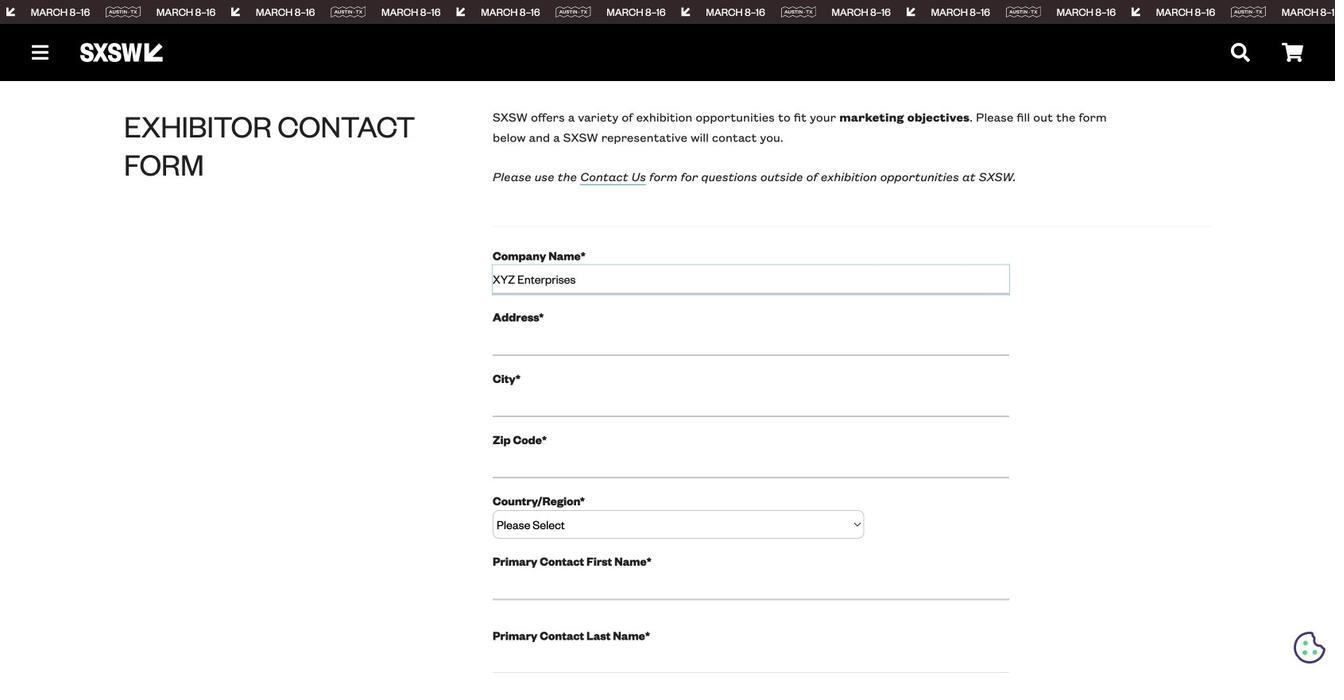 Task type: locate. For each thing, give the bounding box(es) containing it.
cookie preferences image
[[1294, 632, 1326, 664]]

None text field
[[493, 326, 1010, 356], [493, 388, 1010, 417], [493, 449, 1010, 479], [493, 645, 1010, 673], [493, 326, 1010, 356], [493, 388, 1010, 417], [493, 449, 1010, 479], [493, 645, 1010, 673]]

None text field
[[493, 265, 1010, 295], [493, 571, 1010, 600], [493, 265, 1010, 295], [493, 571, 1010, 600]]

sxsw image
[[80, 43, 163, 62]]

dialog
[[0, 0, 1336, 673]]



Task type: describe. For each thing, give the bounding box(es) containing it.
toggle site navigation image
[[32, 43, 48, 62]]

toggle site search image
[[1231, 43, 1250, 62]]



